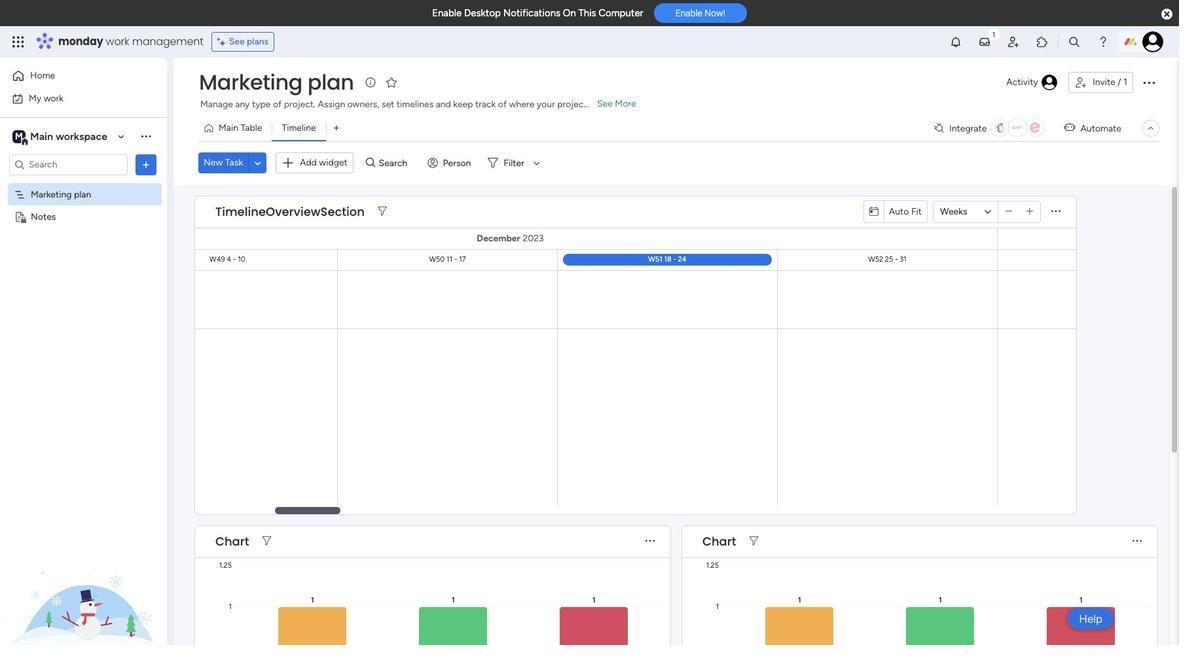 Task type: locate. For each thing, give the bounding box(es) containing it.
0 horizontal spatial chart
[[215, 534, 249, 550]]

marketing up notes
[[31, 189, 72, 200]]

- for 11
[[454, 255, 457, 264]]

auto fit
[[889, 206, 922, 217]]

set
[[382, 99, 394, 110]]

main for main workspace
[[30, 130, 53, 142]]

work inside button
[[44, 93, 64, 104]]

25
[[885, 255, 893, 264]]

2 chart from the left
[[703, 534, 736, 550]]

options image right 1
[[1141, 75, 1157, 90]]

10
[[238, 255, 245, 264]]

marketing up any
[[199, 67, 302, 97]]

option
[[0, 183, 167, 185]]

v2 today image
[[869, 207, 878, 217]]

24
[[678, 255, 687, 264]]

marketing plan
[[199, 67, 354, 97], [31, 189, 91, 200]]

0 horizontal spatial main
[[30, 130, 53, 142]]

1 vertical spatial plan
[[74, 189, 91, 200]]

december 2023
[[477, 233, 544, 244]]

v2 plus image
[[1026, 207, 1033, 217]]

new
[[204, 157, 223, 168]]

notes
[[31, 211, 56, 222]]

enable left now!
[[675, 8, 702, 18]]

dapulse drag handle 3 image
[[690, 537, 695, 547]]

w49
[[210, 255, 225, 264]]

fit
[[911, 206, 922, 217]]

- left 31
[[895, 255, 898, 264]]

workspace image
[[12, 129, 26, 144]]

0 horizontal spatial marketing plan
[[31, 189, 91, 200]]

inbox image
[[978, 35, 991, 48]]

chart
[[215, 534, 249, 550], [703, 534, 736, 550]]

0 horizontal spatial options image
[[139, 158, 153, 171]]

1 horizontal spatial marketing plan
[[199, 67, 354, 97]]

0 horizontal spatial work
[[44, 93, 64, 104]]

chart for right v2 funnel icon
[[703, 534, 736, 550]]

Search in workspace field
[[27, 157, 109, 172]]

main table
[[219, 122, 262, 134]]

- right 4
[[233, 255, 236, 264]]

main right workspace "image"
[[30, 130, 53, 142]]

1 horizontal spatial v2 funnel image
[[378, 207, 387, 217]]

monday work management
[[58, 34, 203, 49]]

/
[[1118, 77, 1121, 88]]

2 - from the left
[[454, 255, 457, 264]]

1 vertical spatial marketing plan
[[31, 189, 91, 200]]

keep
[[453, 99, 473, 110]]

0 horizontal spatial of
[[273, 99, 282, 110]]

workspace options image
[[139, 130, 153, 143]]

v2 search image
[[366, 156, 376, 171]]

select product image
[[12, 35, 25, 48]]

- right 11
[[454, 255, 457, 264]]

see more
[[597, 98, 636, 109]]

main content
[[24, 185, 1179, 646]]

more dots image for right v2 funnel icon
[[1133, 537, 1142, 547]]

see inside button
[[229, 36, 245, 47]]

see plans button
[[211, 32, 274, 52]]

list box containing marketing plan
[[0, 181, 167, 405]]

lottie animation image
[[0, 513, 167, 646]]

marketing
[[199, 67, 302, 97], [31, 189, 72, 200]]

- right 18
[[673, 255, 676, 264]]

work
[[106, 34, 129, 49], [44, 93, 64, 104]]

management
[[132, 34, 203, 49]]

marketing plan up type
[[199, 67, 354, 97]]

angle down image
[[254, 158, 261, 168]]

home
[[30, 70, 55, 81]]

-
[[233, 255, 236, 264], [454, 255, 457, 264], [673, 255, 676, 264], [895, 255, 898, 264]]

plan up assign
[[308, 67, 354, 97]]

0 horizontal spatial v2 funnel image
[[262, 537, 271, 547]]

invite
[[1093, 77, 1116, 88]]

list box
[[0, 181, 167, 405]]

marketing plan up notes
[[31, 189, 91, 200]]

new task
[[204, 157, 243, 168]]

see
[[229, 36, 245, 47], [597, 98, 613, 109]]

of
[[273, 99, 282, 110], [498, 99, 507, 110]]

0 vertical spatial marketing plan
[[199, 67, 354, 97]]

1 horizontal spatial enable
[[675, 8, 702, 18]]

add view image
[[334, 123, 339, 133]]

w51   18 - 24
[[648, 255, 687, 264]]

0 vertical spatial plan
[[308, 67, 354, 97]]

see more link
[[596, 98, 637, 111]]

enable
[[432, 7, 462, 19], [675, 8, 702, 18]]

- for 18
[[673, 255, 676, 264]]

31
[[900, 255, 907, 264]]

track
[[475, 99, 496, 110]]

more dots image for the left v2 funnel icon
[[646, 537, 655, 547]]

v2 minus image
[[1005, 207, 1012, 217]]

plan down search in workspace field
[[74, 189, 91, 200]]

2 horizontal spatial more dots image
[[1133, 537, 1142, 547]]

see plans
[[229, 36, 269, 47]]

see left plans
[[229, 36, 245, 47]]

1 horizontal spatial main
[[219, 122, 238, 134]]

main inside workspace selection element
[[30, 130, 53, 142]]

1 horizontal spatial of
[[498, 99, 507, 110]]

plan
[[308, 67, 354, 97], [74, 189, 91, 200]]

w52   25 - 31
[[868, 255, 907, 264]]

main
[[219, 122, 238, 134], [30, 130, 53, 142]]

widget
[[319, 157, 348, 168]]

enable now! button
[[654, 3, 747, 23]]

1 horizontal spatial see
[[597, 98, 613, 109]]

table
[[241, 122, 262, 134]]

enable left desktop
[[432, 7, 462, 19]]

options image
[[1141, 75, 1157, 90], [139, 158, 153, 171]]

see left more
[[597, 98, 613, 109]]

1 - from the left
[[233, 255, 236, 264]]

options image down workspace options image
[[139, 158, 153, 171]]

autopilot image
[[1064, 119, 1075, 136]]

invite / 1 button
[[1068, 72, 1133, 93]]

1 vertical spatial work
[[44, 93, 64, 104]]

main for main table
[[219, 122, 238, 134]]

private board image
[[14, 210, 26, 223]]

0 vertical spatial options image
[[1141, 75, 1157, 90]]

0 horizontal spatial plan
[[74, 189, 91, 200]]

3 - from the left
[[673, 255, 676, 264]]

my work
[[29, 93, 64, 104]]

0 horizontal spatial more dots image
[[646, 537, 655, 547]]

1 horizontal spatial chart
[[703, 534, 736, 550]]

timelines
[[397, 99, 434, 110]]

v2 funnel image
[[378, 207, 387, 217], [262, 537, 271, 547], [749, 537, 758, 547]]

enable inside button
[[675, 8, 702, 18]]

0 vertical spatial work
[[106, 34, 129, 49]]

of right type
[[273, 99, 282, 110]]

0 horizontal spatial see
[[229, 36, 245, 47]]

1 vertical spatial marketing
[[31, 189, 72, 200]]

manage any type of project. assign owners, set timelines and keep track of where your project stands.
[[200, 99, 618, 110]]

1 chart from the left
[[215, 534, 249, 550]]

of right track
[[498, 99, 507, 110]]

0 vertical spatial see
[[229, 36, 245, 47]]

1 vertical spatial options image
[[139, 158, 153, 171]]

main inside button
[[219, 122, 238, 134]]

0 horizontal spatial enable
[[432, 7, 462, 19]]

1 vertical spatial see
[[597, 98, 613, 109]]

enable for enable desktop notifications on this computer
[[432, 7, 462, 19]]

1 horizontal spatial work
[[106, 34, 129, 49]]

0 horizontal spatial marketing
[[31, 189, 72, 200]]

w52
[[868, 255, 883, 264]]

invite members image
[[1007, 35, 1020, 48]]

more dots image
[[1051, 207, 1061, 217], [646, 537, 655, 547], [1133, 537, 1142, 547]]

type
[[252, 99, 271, 110]]

timeline
[[282, 122, 316, 134]]

0 vertical spatial marketing
[[199, 67, 302, 97]]

see for see plans
[[229, 36, 245, 47]]

4 - from the left
[[895, 255, 898, 264]]

1
[[1124, 77, 1127, 88]]

kendall parks image
[[1142, 31, 1163, 52]]

where
[[509, 99, 535, 110]]

enable now!
[[675, 8, 725, 18]]

chart for the left v2 funnel icon
[[215, 534, 249, 550]]

now!
[[705, 8, 725, 18]]

main left table
[[219, 122, 238, 134]]

help
[[1079, 612, 1103, 626]]

1 of from the left
[[273, 99, 282, 110]]

work right my at left top
[[44, 93, 64, 104]]

my work button
[[8, 88, 141, 109]]

work right monday
[[106, 34, 129, 49]]

more
[[615, 98, 636, 109]]

enable desktop notifications on this computer
[[432, 7, 643, 19]]



Task type: describe. For each thing, give the bounding box(es) containing it.
add
[[300, 157, 317, 168]]

on
[[563, 7, 576, 19]]

enable for enable now!
[[675, 8, 702, 18]]

notifications
[[503, 7, 560, 19]]

project
[[557, 99, 587, 110]]

1 horizontal spatial more dots image
[[1051, 207, 1061, 217]]

work for monday
[[106, 34, 129, 49]]

dapulse close image
[[1161, 8, 1173, 21]]

integrate
[[949, 123, 987, 134]]

Marketing plan field
[[196, 67, 357, 97]]

december
[[477, 233, 520, 244]]

18
[[664, 255, 672, 264]]

- for 25
[[895, 255, 898, 264]]

filter button
[[483, 153, 545, 174]]

task
[[225, 157, 243, 168]]

1 horizontal spatial options image
[[1141, 75, 1157, 90]]

help image
[[1097, 35, 1110, 48]]

help button
[[1068, 608, 1114, 630]]

m
[[15, 131, 23, 142]]

w50
[[429, 255, 445, 264]]

main content containing timelineoverviewsection
[[24, 185, 1179, 646]]

main table button
[[198, 118, 272, 139]]

11
[[447, 255, 452, 264]]

- for 4
[[233, 255, 236, 264]]

new task button
[[198, 153, 248, 174]]

home button
[[8, 65, 141, 86]]

filter
[[504, 158, 524, 169]]

timeline button
[[272, 118, 326, 139]]

w49   4 - 10
[[210, 255, 245, 264]]

manage
[[200, 99, 233, 110]]

4
[[227, 255, 231, 264]]

and
[[436, 99, 451, 110]]

w50   11 - 17
[[429, 255, 466, 264]]

stands.
[[589, 99, 618, 110]]

work for my
[[44, 93, 64, 104]]

arrow down image
[[529, 155, 545, 171]]

timelineoverviewsection
[[215, 204, 365, 220]]

this
[[578, 7, 596, 19]]

workspace selection element
[[12, 129, 109, 146]]

17
[[459, 255, 466, 264]]

marketing plan inside 'list box'
[[31, 189, 91, 200]]

Search field
[[376, 154, 415, 172]]

1 horizontal spatial plan
[[308, 67, 354, 97]]

main workspace
[[30, 130, 107, 142]]

invite / 1
[[1093, 77, 1127, 88]]

2 of from the left
[[498, 99, 507, 110]]

marketing inside 'list box'
[[31, 189, 72, 200]]

automate
[[1081, 123, 1122, 134]]

2023
[[523, 233, 544, 244]]

computer
[[599, 7, 643, 19]]

add to favorites image
[[385, 76, 398, 89]]

2 horizontal spatial v2 funnel image
[[749, 537, 758, 547]]

plans
[[247, 36, 269, 47]]

collapse board header image
[[1146, 123, 1156, 134]]

add widget button
[[276, 153, 353, 173]]

weeks
[[940, 206, 967, 217]]

1 image
[[988, 27, 1000, 42]]

desktop
[[464, 7, 501, 19]]

plan inside 'list box'
[[74, 189, 91, 200]]

activity button
[[1001, 72, 1063, 93]]

your
[[537, 99, 555, 110]]

assign
[[318, 99, 345, 110]]

lottie animation element
[[0, 513, 167, 646]]

add widget
[[300, 157, 348, 168]]

activity
[[1006, 77, 1038, 88]]

search everything image
[[1068, 35, 1081, 48]]

show board description image
[[363, 76, 379, 89]]

project.
[[284, 99, 316, 110]]

workspace
[[56, 130, 107, 142]]

apps image
[[1036, 35, 1049, 48]]

any
[[235, 99, 250, 110]]

dapulse integrations image
[[934, 123, 944, 133]]

auto
[[889, 206, 909, 217]]

see for see more
[[597, 98, 613, 109]]

w51
[[648, 255, 662, 264]]

notifications image
[[949, 35, 962, 48]]

auto fit button
[[884, 201, 927, 222]]

owners,
[[347, 99, 379, 110]]

my
[[29, 93, 41, 104]]

monday
[[58, 34, 103, 49]]

1 horizontal spatial marketing
[[199, 67, 302, 97]]

person
[[443, 158, 471, 169]]

person button
[[422, 153, 479, 174]]



Task type: vqa. For each thing, say whether or not it's contained in the screenshot.
Search in workspace field
yes



